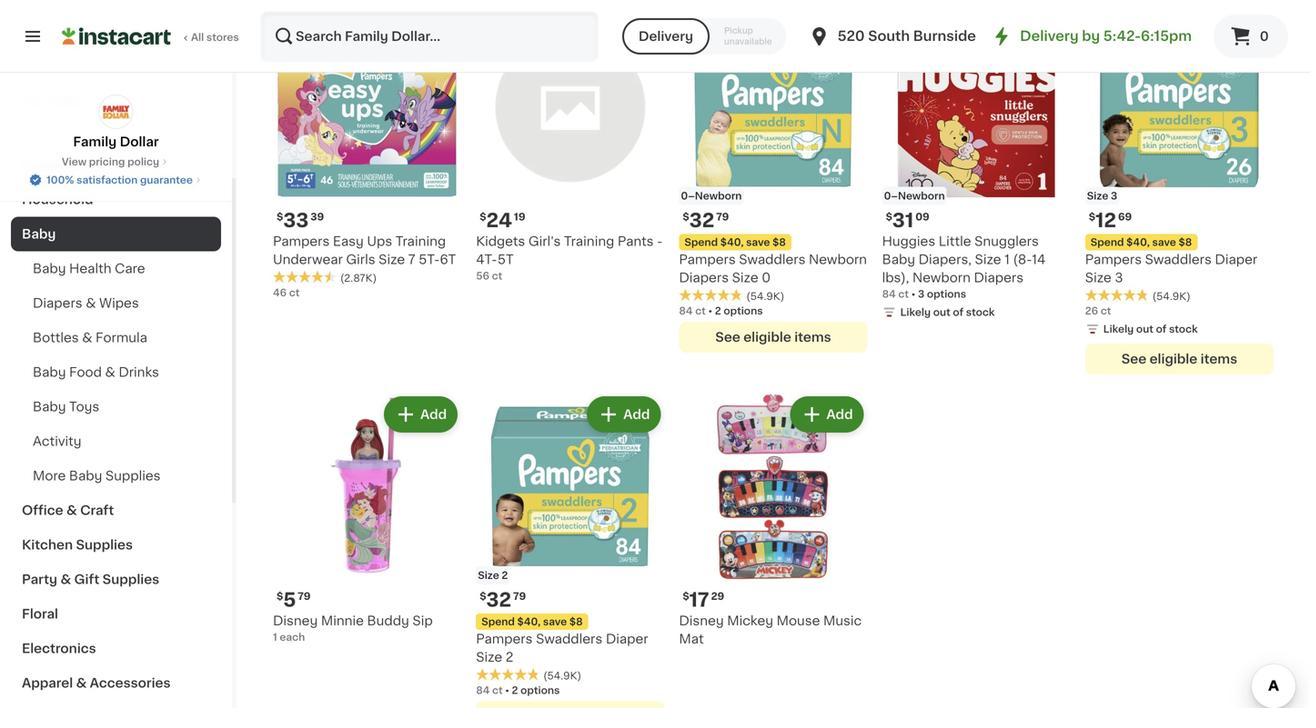 Task type: locate. For each thing, give the bounding box(es) containing it.
• down the pampers swaddlers newborn diapers size 0
[[708, 306, 713, 316]]

1 vertical spatial of
[[1156, 324, 1167, 334]]

(54.9k) for size
[[747, 291, 785, 301]]

spend $40, save $8 up pampers swaddlers diaper size 2 on the left of page
[[482, 617, 583, 627]]

floral
[[22, 608, 58, 621]]

likely down 26 ct
[[1104, 324, 1134, 334]]

1 request from the left
[[997, 28, 1053, 41]]

• down huggies
[[912, 289, 916, 299]]

stock down huggies little snugglers baby diapers, size 1 (8-14 lbs), newborn diapers 84 ct • 3 options
[[966, 307, 995, 317]]

office & craft
[[22, 505, 114, 517]]

0–newborn
[[681, 191, 742, 201], [884, 191, 945, 201]]

1 horizontal spatial items
[[1201, 353, 1238, 366]]

add button
[[386, 18, 456, 51], [589, 18, 659, 51], [792, 18, 862, 51], [386, 398, 456, 431], [589, 398, 659, 431], [792, 398, 862, 431]]

0 horizontal spatial request
[[997, 28, 1053, 41]]

spend $40, save $8 down 69
[[1091, 237, 1192, 247]]

0 horizontal spatial spend
[[482, 617, 515, 627]]

79 up the pampers swaddlers newborn diapers size 0
[[716, 212, 729, 222]]

training up 5t-
[[396, 235, 446, 248]]

$
[[277, 212, 283, 222], [683, 212, 690, 222], [480, 212, 486, 222], [886, 212, 893, 222], [1089, 212, 1096, 222], [277, 592, 283, 602], [683, 592, 690, 602], [480, 592, 486, 602]]

26 ct
[[1085, 306, 1112, 316]]

spend $40, save $8 for 3
[[1091, 237, 1192, 247]]

1 horizontal spatial 0–newborn
[[884, 191, 945, 201]]

disney up each
[[273, 615, 318, 628]]

newborn
[[809, 253, 867, 266], [913, 271, 971, 284]]

$ inside $ 5 79
[[277, 592, 283, 602]]

& inside office & craft link
[[66, 505, 77, 517]]

2 disney from the left
[[679, 615, 724, 628]]

pampers inside 'pampers easy ups training underwear girls size 7 5t-6t'
[[273, 235, 330, 248]]

1 horizontal spatial swaddlers
[[739, 253, 806, 266]]

1 horizontal spatial diapers
[[679, 271, 729, 284]]

3 down diapers,
[[918, 289, 925, 299]]

2 horizontal spatial $40,
[[1127, 237, 1150, 247]]

$8 up the pampers swaddlers newborn diapers size 0
[[773, 237, 786, 247]]

• down pampers swaddlers diaper size 2 on the left of page
[[505, 686, 509, 696]]

pampers inside the pampers swaddlers newborn diapers size 0
[[679, 253, 736, 266]]

diapers
[[679, 271, 729, 284], [974, 271, 1024, 284], [33, 297, 82, 310]]

kitchen supplies link
[[11, 528, 221, 563]]

0 horizontal spatial likely
[[901, 307, 931, 317]]

1 vertical spatial options
[[724, 306, 763, 316]]

disney mickey mouse music mat
[[679, 615, 862, 646]]

mouse
[[777, 615, 820, 628]]

2 horizontal spatial spend
[[1091, 237, 1124, 247]]

0 horizontal spatial eligible
[[744, 331, 792, 344]]

79 right "5"
[[298, 592, 311, 602]]

supplies down craft
[[76, 539, 133, 552]]

add for 24
[[624, 28, 650, 41]]

pampers swaddlers newborn diapers size 0
[[679, 253, 867, 284]]

1 vertical spatial newborn
[[913, 271, 971, 284]]

1 vertical spatial 84
[[679, 306, 693, 316]]

2 horizontal spatial $8
[[1179, 237, 1192, 247]]

product group containing 33
[[273, 13, 462, 300]]

& inside bottles & formula link
[[82, 332, 92, 344]]

care
[[115, 263, 145, 275]]

see
[[716, 331, 741, 344], [1122, 353, 1147, 366]]

0 vertical spatial items
[[795, 331, 831, 344]]

disney inside disney minnie buddy sip 1 each
[[273, 615, 318, 628]]

• for pampers swaddlers newborn diapers size 0
[[708, 306, 713, 316]]

Search field
[[262, 13, 597, 60]]

disney up "mat"
[[679, 615, 724, 628]]

& inside diapers & wipes "link"
[[86, 297, 96, 310]]

huggies
[[882, 235, 936, 248]]

2 vertical spatial 84
[[476, 686, 490, 696]]

diapers inside huggies little snugglers baby diapers, size 1 (8-14 lbs), newborn diapers 84 ct • 3 options
[[974, 271, 1024, 284]]

0 horizontal spatial of
[[953, 307, 964, 317]]

spend right -
[[685, 237, 718, 247]]

$8 up pampers swaddlers diaper size 2 on the left of page
[[570, 617, 583, 627]]

see eligible items down pampers swaddlers diaper size 3 at the right top of the page
[[1122, 353, 1238, 366]]

1 horizontal spatial eligible
[[1150, 353, 1198, 366]]

likely out of stock
[[901, 307, 995, 317], [1104, 324, 1198, 334]]

1 disney from the left
[[273, 615, 318, 628]]

0 inside 0 button
[[1260, 30, 1269, 43]]

2 horizontal spatial (54.9k)
[[1153, 291, 1191, 302]]

delivery inside button
[[639, 30, 693, 43]]

1 horizontal spatial $40,
[[720, 237, 744, 247]]

1 horizontal spatial newborn
[[913, 271, 971, 284]]

0 horizontal spatial save
[[543, 617, 567, 627]]

product group containing 31
[[882, 13, 1071, 323]]

$40, up pampers swaddlers diaper size 2 on the left of page
[[517, 617, 541, 627]]

0 horizontal spatial 79
[[298, 592, 311, 602]]

1 vertical spatial 1
[[273, 633, 277, 643]]

2 horizontal spatial spend $40, save $8
[[1091, 237, 1192, 247]]

baby inside huggies little snugglers baby diapers, size 1 (8-14 lbs), newborn diapers 84 ct • 3 options
[[882, 253, 916, 266]]

of down pampers swaddlers diaper size 3 at the right top of the page
[[1156, 324, 1167, 334]]

by
[[1082, 30, 1100, 43]]

2 horizontal spatial 84
[[882, 289, 896, 299]]

see for 12
[[1122, 353, 1147, 366]]

1 horizontal spatial (54.9k)
[[747, 291, 785, 301]]

party
[[22, 574, 57, 586]]

spend $40, save $8 up the pampers swaddlers newborn diapers size 0
[[685, 237, 786, 247]]

baby up lbs),
[[882, 253, 916, 266]]

0 vertical spatial 0
[[1260, 30, 1269, 43]]

$ 32 79 down size 2
[[480, 591, 526, 610]]

swaddlers
[[739, 253, 806, 266], [1145, 253, 1212, 266], [536, 633, 603, 646]]

1 horizontal spatial out
[[1137, 324, 1154, 334]]

eligible down pampers swaddlers diaper size 3 at the right top of the page
[[1150, 353, 1198, 366]]

$ inside the $ 24 19
[[480, 212, 486, 222]]

diapers & wipes
[[33, 297, 139, 310]]

supplies
[[105, 470, 161, 483], [76, 539, 133, 552], [103, 574, 159, 586]]

see eligible items button
[[679, 322, 868, 353], [1085, 344, 1274, 375]]

baby down bottles
[[33, 366, 66, 379]]

5t-
[[419, 253, 440, 266]]

0 horizontal spatial items
[[795, 331, 831, 344]]

2 horizontal spatial save
[[1153, 237, 1176, 247]]

options down pampers swaddlers diaper size 2 on the left of page
[[521, 686, 560, 696]]

(54.9k) for 2
[[543, 672, 582, 682]]

3 inside pampers swaddlers diaper size 3
[[1115, 271, 1123, 284]]

likely down lbs),
[[901, 307, 931, 317]]

spend down 12
[[1091, 237, 1124, 247]]

1 horizontal spatial training
[[564, 235, 614, 248]]

84 ct • 2 options down pampers swaddlers diaper size 2 on the left of page
[[476, 686, 560, 696]]

0 vertical spatial options
[[927, 289, 966, 299]]

(54.9k) down pampers swaddlers diaper size 2 on the left of page
[[543, 672, 582, 682]]

lbs),
[[882, 271, 909, 284]]

0 horizontal spatial 1
[[273, 633, 277, 643]]

0 horizontal spatial diaper
[[606, 633, 648, 646]]

0 horizontal spatial $ 32 79
[[480, 591, 526, 610]]

save up the pampers swaddlers newborn diapers size 0
[[746, 237, 770, 247]]

0 vertical spatial 32
[[690, 211, 715, 230]]

0 horizontal spatial training
[[396, 235, 446, 248]]

1 vertical spatial 0
[[762, 271, 771, 284]]

(54.9k) down the pampers swaddlers newborn diapers size 0
[[747, 291, 785, 301]]

0 vertical spatial diaper
[[1215, 253, 1258, 266]]

2 0–newborn from the left
[[884, 191, 945, 201]]

out
[[933, 307, 951, 317], [1137, 324, 1154, 334]]

snugglers
[[975, 235, 1039, 248]]

$8 up pampers swaddlers diaper size 3 at the right top of the page
[[1179, 237, 1192, 247]]

$ 32 79 for pampers swaddlers diaper size 2
[[480, 591, 526, 610]]

1 horizontal spatial disney
[[679, 615, 724, 628]]

ct down the pampers swaddlers newborn diapers size 0
[[695, 306, 706, 316]]

newborn inside huggies little snugglers baby diapers, size 1 (8-14 lbs), newborn diapers 84 ct • 3 options
[[913, 271, 971, 284]]

2 training from the left
[[564, 235, 614, 248]]

& inside apparel & accessories link
[[76, 677, 87, 690]]

1 horizontal spatial $8
[[773, 237, 786, 247]]

girls
[[346, 253, 375, 266]]

0 vertical spatial •
[[912, 289, 916, 299]]

sip
[[413, 615, 433, 628]]

& for craft
[[66, 505, 77, 517]]

2 horizontal spatial swaddlers
[[1145, 253, 1212, 266]]

ct down lbs),
[[899, 289, 909, 299]]

0 vertical spatial 84 ct • 2 options
[[679, 306, 763, 316]]

swaddlers inside the pampers swaddlers newborn diapers size 0
[[739, 253, 806, 266]]

0 vertical spatial $ 32 79
[[683, 211, 729, 230]]

eligible down the pampers swaddlers newborn diapers size 0
[[744, 331, 792, 344]]

little
[[939, 235, 971, 248]]

1 request button from the left
[[985, 18, 1065, 51]]

& right bottles
[[82, 332, 92, 344]]

& left craft
[[66, 505, 77, 517]]

2 horizontal spatial 79
[[716, 212, 729, 222]]

1 vertical spatial eligible
[[1150, 353, 1198, 366]]

0 horizontal spatial swaddlers
[[536, 633, 603, 646]]

disney for mat
[[679, 615, 724, 628]]

ct right 56
[[492, 271, 503, 281]]

baby
[[22, 228, 56, 241], [882, 253, 916, 266], [33, 263, 66, 275], [33, 366, 66, 379], [33, 401, 66, 414], [69, 470, 102, 483]]

1 vertical spatial •
[[708, 306, 713, 316]]

request right 6:15pm at the right of page
[[1200, 28, 1256, 41]]

$ inside $ 31 09
[[886, 212, 893, 222]]

1 horizontal spatial spend $40, save $8
[[685, 237, 786, 247]]

stores
[[206, 32, 239, 42]]

training inside 'pampers easy ups training underwear girls size 7 5t-6t'
[[396, 235, 446, 248]]

baby food & drinks
[[33, 366, 159, 379]]

request
[[997, 28, 1053, 41], [1200, 28, 1256, 41]]

more baby supplies
[[33, 470, 161, 483]]

0 horizontal spatial disney
[[273, 615, 318, 628]]

out down pampers swaddlers diaper size 3 at the right top of the page
[[1137, 324, 1154, 334]]

swaddlers inside pampers swaddlers diaper size 2
[[536, 633, 603, 646]]

1 left (8-
[[1005, 253, 1010, 266]]

1 0–newborn from the left
[[681, 191, 742, 201]]

mat
[[679, 633, 704, 646]]

2
[[715, 306, 721, 316], [502, 571, 508, 581], [506, 652, 514, 664], [512, 686, 518, 696]]

0 horizontal spatial •
[[505, 686, 509, 696]]

kitchen
[[22, 539, 73, 552]]

food
[[69, 366, 102, 379]]

$ 32 79 up the pampers swaddlers newborn diapers size 0
[[683, 211, 729, 230]]

training right girl's
[[564, 235, 614, 248]]

31
[[893, 211, 914, 230]]

$8 for size
[[773, 237, 786, 247]]

see eligible items button for 12
[[1085, 344, 1274, 375]]

-
[[657, 235, 663, 248]]

pampers
[[273, 235, 330, 248], [679, 253, 736, 266], [1085, 253, 1142, 266], [476, 633, 533, 646]]

1 horizontal spatial request button
[[1188, 18, 1269, 51]]

diapers inside the pampers swaddlers newborn diapers size 0
[[679, 271, 729, 284]]

ct right 46
[[289, 288, 300, 298]]

& right food
[[105, 366, 115, 379]]

32 down size 2
[[486, 591, 511, 610]]

likely out of stock down 26 ct
[[1104, 324, 1198, 334]]

1 horizontal spatial see
[[1122, 353, 1147, 366]]

spend for pampers swaddlers diaper size 2
[[482, 617, 515, 627]]

1 horizontal spatial 1
[[1005, 253, 1010, 266]]

17
[[690, 591, 709, 610]]

product group containing 5
[[273, 393, 462, 645]]

0 horizontal spatial newborn
[[809, 253, 867, 266]]

0 vertical spatial see eligible items
[[716, 331, 831, 344]]

eligible for 32
[[744, 331, 792, 344]]

0 horizontal spatial $8
[[570, 617, 583, 627]]

pampers inside pampers swaddlers diaper size 3
[[1085, 253, 1142, 266]]

(54.9k)
[[747, 291, 785, 301], [1153, 291, 1191, 302], [543, 672, 582, 682]]

0 horizontal spatial out
[[933, 307, 951, 317]]

7
[[408, 253, 415, 266]]

baby right more
[[69, 470, 102, 483]]

$40, for 3
[[1127, 237, 1150, 247]]

swaddlers for 2
[[536, 633, 603, 646]]

activity
[[33, 435, 82, 448]]

(54.9k) down pampers swaddlers diaper size 3 at the right top of the page
[[1153, 291, 1191, 302]]

options
[[927, 289, 966, 299], [724, 306, 763, 316], [521, 686, 560, 696]]

swaddlers inside pampers swaddlers diaper size 3
[[1145, 253, 1212, 266]]

84 ct • 2 options down the pampers swaddlers newborn diapers size 0
[[679, 306, 763, 316]]

1 horizontal spatial diaper
[[1215, 253, 1258, 266]]

& inside the party & gift supplies link
[[60, 574, 71, 586]]

avenue
[[980, 30, 1032, 43]]

diaper inside pampers swaddlers diaper size 2
[[606, 633, 648, 646]]

ct
[[492, 271, 503, 281], [289, 288, 300, 298], [899, 289, 909, 299], [695, 306, 706, 316], [1101, 306, 1112, 316], [492, 686, 503, 696]]

see eligible items down the pampers swaddlers newborn diapers size 0
[[716, 331, 831, 344]]

toys
[[69, 401, 99, 414]]

$40, up the pampers swaddlers newborn diapers size 0
[[720, 237, 744, 247]]

1 horizontal spatial likely
[[1104, 324, 1134, 334]]

1 vertical spatial $ 32 79
[[480, 591, 526, 610]]

19
[[514, 212, 526, 222]]

of
[[953, 307, 964, 317], [1156, 324, 1167, 334]]

burnside
[[913, 30, 976, 43]]

0 horizontal spatial request button
[[985, 18, 1065, 51]]

79 inside $ 5 79
[[298, 592, 311, 602]]

0 vertical spatial 1
[[1005, 253, 1010, 266]]

baby left toys in the left bottom of the page
[[33, 401, 66, 414]]

product group
[[273, 13, 462, 300], [476, 13, 665, 283], [679, 13, 868, 353], [882, 13, 1071, 323], [1085, 13, 1274, 375], [273, 393, 462, 645], [476, 393, 665, 709], [679, 393, 868, 649]]

ct inside huggies little snugglers baby diapers, size 1 (8-14 lbs), newborn diapers 84 ct • 3 options
[[899, 289, 909, 299]]

84 ct • 2 options for size
[[679, 306, 763, 316]]

newborn inside the pampers swaddlers newborn diapers size 0
[[809, 253, 867, 266]]

1 training from the left
[[396, 235, 446, 248]]

1 left each
[[273, 633, 277, 643]]

1 horizontal spatial 79
[[513, 592, 526, 602]]

$40, down 69
[[1127, 237, 1150, 247]]

2 request from the left
[[1200, 28, 1256, 41]]

ups
[[367, 235, 392, 248]]

& left the wipes
[[86, 297, 96, 310]]

0 vertical spatial see
[[716, 331, 741, 344]]

spend
[[685, 237, 718, 247], [1091, 237, 1124, 247], [482, 617, 515, 627]]

0 vertical spatial eligible
[[744, 331, 792, 344]]

wipes
[[99, 297, 139, 310]]

2 horizontal spatial •
[[912, 289, 916, 299]]

out down huggies little snugglers baby diapers, size 1 (8-14 lbs), newborn diapers 84 ct • 3 options
[[933, 307, 951, 317]]

delivery button
[[622, 18, 710, 55]]

0 horizontal spatial diapers
[[33, 297, 82, 310]]

baby food & drinks link
[[11, 355, 221, 390]]

options down the pampers swaddlers newborn diapers size 0
[[724, 306, 763, 316]]

baby left health
[[33, 263, 66, 275]]

disney inside disney mickey mouse music mat
[[679, 615, 724, 628]]

& right apparel
[[76, 677, 87, 690]]

$ 33 39
[[277, 211, 324, 230]]

size inside 'pampers easy ups training underwear girls size 7 5t-6t'
[[379, 253, 405, 266]]

supplies down activity link
[[105, 470, 161, 483]]

1 horizontal spatial 32
[[690, 211, 715, 230]]

pampers inside pampers swaddlers diaper size 2
[[476, 633, 533, 646]]

1 vertical spatial stock
[[1169, 324, 1198, 334]]

see eligible items inside product group
[[1122, 353, 1238, 366]]

6t
[[440, 253, 456, 266]]

32 up the pampers swaddlers newborn diapers size 0
[[690, 211, 715, 230]]

& left gift
[[60, 574, 71, 586]]

product group containing 24
[[476, 13, 665, 283]]

None search field
[[260, 11, 599, 62]]

0 horizontal spatial 32
[[486, 591, 511, 610]]

• for pampers swaddlers diaper size 2
[[505, 686, 509, 696]]

0 horizontal spatial 0–newborn
[[681, 191, 742, 201]]

1 vertical spatial diaper
[[606, 633, 648, 646]]

request left by
[[997, 28, 1053, 41]]

more baby supplies link
[[11, 459, 221, 494]]

3 up '$ 12 69'
[[1111, 191, 1118, 201]]

spend $40, save $8 for size
[[685, 237, 786, 247]]

520 south burnside avenue button
[[809, 11, 1032, 62]]

spend $40, save $8
[[685, 237, 786, 247], [1091, 237, 1192, 247], [482, 617, 583, 627]]

delivery inside "link"
[[1020, 30, 1079, 43]]

0–newborn for 31
[[884, 191, 945, 201]]

3 down '$ 12 69'
[[1115, 271, 1123, 284]]

1 horizontal spatial see eligible items button
[[1085, 344, 1274, 375]]

add button for 33
[[386, 18, 456, 51]]

0 horizontal spatial 0
[[762, 271, 771, 284]]

options for pampers swaddlers newborn diapers size 0
[[724, 306, 763, 316]]

delivery for delivery
[[639, 30, 693, 43]]

supplies up floral link
[[103, 574, 159, 586]]

32 for pampers swaddlers newborn diapers size 0
[[690, 211, 715, 230]]

see eligible items button down pampers swaddlers diaper size 3 at the right top of the page
[[1085, 344, 1274, 375]]

baby health care
[[33, 263, 145, 275]]

all stores
[[191, 32, 239, 42]]

1 horizontal spatial save
[[746, 237, 770, 247]]

diapers & wipes link
[[11, 286, 221, 321]]

save up pampers swaddlers diaper size 3 at the right top of the page
[[1153, 237, 1176, 247]]

baby down household
[[22, 228, 56, 241]]

stock down pampers swaddlers diaper size 3 at the right top of the page
[[1169, 324, 1198, 334]]

2 vertical spatial options
[[521, 686, 560, 696]]

1 vertical spatial out
[[1137, 324, 1154, 334]]

2 horizontal spatial options
[[927, 289, 966, 299]]

see eligible items button down the pampers swaddlers newborn diapers size 0
[[679, 322, 868, 353]]

1 vertical spatial 84 ct • 2 options
[[476, 686, 560, 696]]

likely out of stock down huggies little snugglers baby diapers, size 1 (8-14 lbs), newborn diapers 84 ct • 3 options
[[901, 307, 995, 317]]

2 horizontal spatial diapers
[[974, 271, 1024, 284]]

save up pampers swaddlers diaper size 2 on the left of page
[[543, 617, 567, 627]]

79 up pampers swaddlers diaper size 2 on the left of page
[[513, 592, 526, 602]]

of down huggies little snugglers baby diapers, size 1 (8-14 lbs), newborn diapers 84 ct • 3 options
[[953, 307, 964, 317]]

training
[[396, 235, 446, 248], [564, 235, 614, 248]]

1 vertical spatial see
[[1122, 353, 1147, 366]]

spend down size 2
[[482, 617, 515, 627]]

options down diapers,
[[927, 289, 966, 299]]

1 horizontal spatial 84
[[679, 306, 693, 316]]

huggies little snugglers baby diapers, size 1 (8-14 lbs), newborn diapers 84 ct • 3 options
[[882, 235, 1046, 299]]

2 vertical spatial •
[[505, 686, 509, 696]]

84 inside huggies little snugglers baby diapers, size 1 (8-14 lbs), newborn diapers 84 ct • 3 options
[[882, 289, 896, 299]]

diaper inside pampers swaddlers diaper size 3
[[1215, 253, 1258, 266]]

0 inside the pampers swaddlers newborn diapers size 0
[[762, 271, 771, 284]]

1 vertical spatial items
[[1201, 353, 1238, 366]]

1 vertical spatial 32
[[486, 591, 511, 610]]

★★★★★
[[273, 271, 337, 283], [273, 271, 337, 283], [679, 289, 743, 302], [679, 289, 743, 302], [1085, 289, 1149, 302], [1085, 289, 1149, 302], [476, 669, 540, 682], [476, 669, 540, 682]]

party & gift supplies
[[22, 574, 159, 586]]

32
[[690, 211, 715, 230], [486, 591, 511, 610]]

0 vertical spatial stock
[[966, 307, 995, 317]]

79 for pampers swaddlers newborn diapers size 0
[[716, 212, 729, 222]]

delivery
[[1020, 30, 1079, 43], [639, 30, 693, 43]]

46 ct
[[273, 288, 300, 298]]

$ 17 29
[[683, 591, 725, 610]]

view pricing policy link
[[62, 155, 170, 169]]

1 horizontal spatial $ 32 79
[[683, 211, 729, 230]]

health
[[69, 263, 111, 275]]

1 horizontal spatial request
[[1200, 28, 1256, 41]]

0 horizontal spatial delivery
[[639, 30, 693, 43]]

0
[[1260, 30, 1269, 43], [762, 271, 771, 284]]

84 ct • 2 options
[[679, 306, 763, 316], [476, 686, 560, 696]]

0 horizontal spatial 84
[[476, 686, 490, 696]]



Task type: describe. For each thing, give the bounding box(es) containing it.
lists link
[[11, 82, 221, 119]]

• inside huggies little snugglers baby diapers, size 1 (8-14 lbs), newborn diapers 84 ct • 3 options
[[912, 289, 916, 299]]

& for accessories
[[76, 677, 87, 690]]

delivery by 5:42-6:15pm link
[[991, 25, 1192, 47]]

0 vertical spatial of
[[953, 307, 964, 317]]

56
[[476, 271, 490, 281]]

baby for baby health care
[[33, 263, 66, 275]]

39
[[311, 212, 324, 222]]

46
[[273, 288, 287, 298]]

14
[[1032, 253, 1046, 266]]

84 for pampers swaddlers diaper size 2
[[476, 686, 490, 696]]

activity link
[[11, 425, 221, 459]]

ct inside kidgets girl's training pants - 4t-5t 56 ct
[[492, 271, 503, 281]]

1 inside disney minnie buddy sip 1 each
[[273, 633, 277, 643]]

4t-
[[476, 253, 498, 266]]

office
[[22, 505, 63, 517]]

5
[[283, 591, 296, 610]]

baby for baby
[[22, 228, 56, 241]]

0 vertical spatial supplies
[[105, 470, 161, 483]]

pampers for 3
[[1085, 253, 1142, 266]]

apparel & accessories link
[[11, 667, 221, 701]]

pricing
[[89, 157, 125, 167]]

service type group
[[622, 18, 787, 55]]

product group containing 12
[[1085, 13, 1274, 375]]

size 2
[[478, 571, 508, 581]]

6:15pm
[[1141, 30, 1192, 43]]

& for gift
[[60, 574, 71, 586]]

0 vertical spatial out
[[933, 307, 951, 317]]

save for size
[[746, 237, 770, 247]]

79 for pampers swaddlers diaper size 2
[[513, 592, 526, 602]]

electronics
[[22, 643, 96, 656]]

add for 5
[[420, 408, 447, 421]]

pampers for size
[[679, 253, 736, 266]]

69
[[1118, 212, 1132, 222]]

apparel & accessories
[[22, 677, 171, 690]]

& for formula
[[82, 332, 92, 344]]

bottles & formula
[[33, 332, 147, 344]]

items for 32
[[795, 331, 831, 344]]

1 horizontal spatial stock
[[1169, 324, 1198, 334]]

0 vertical spatial likely out of stock
[[901, 307, 995, 317]]

request for first request 'button' from the right
[[1200, 28, 1256, 41]]

household link
[[11, 182, 221, 217]]

lists
[[51, 94, 82, 107]]

$40, for size
[[720, 237, 744, 247]]

32 for pampers swaddlers diaper size 2
[[486, 591, 511, 610]]

pampers for underwear
[[273, 235, 330, 248]]

84 for pampers swaddlers newborn diapers size 0
[[679, 306, 693, 316]]

mickey
[[727, 615, 774, 628]]

see eligible items button for 32
[[679, 322, 868, 353]]

drinks
[[119, 366, 159, 379]]

view pricing policy
[[62, 157, 159, 167]]

29
[[711, 592, 725, 602]]

product group containing 17
[[679, 393, 868, 649]]

(54.9k) for 3
[[1153, 291, 1191, 302]]

& for wipes
[[86, 297, 96, 310]]

$ inside $ 33 39
[[277, 212, 283, 222]]

view
[[62, 157, 86, 167]]

$8 for 2
[[570, 617, 583, 627]]

0 horizontal spatial stock
[[966, 307, 995, 317]]

eligible for 12
[[1150, 353, 1198, 366]]

guarantee
[[140, 175, 193, 185]]

family dollar
[[73, 136, 159, 148]]

$ inside $ 17 29
[[683, 592, 690, 602]]

swaddlers for 3
[[1145, 253, 1212, 266]]

craft
[[80, 505, 114, 517]]

84 ct • 2 options for 2
[[476, 686, 560, 696]]

pants
[[618, 235, 654, 248]]

diaper for 12
[[1215, 253, 1258, 266]]

swaddlers for size
[[739, 253, 806, 266]]

size inside huggies little snugglers baby diapers, size 1 (8-14 lbs), newborn diapers 84 ct • 3 options
[[975, 253, 1002, 266]]

spend for pampers swaddlers diaper size 3
[[1091, 237, 1124, 247]]

pampers for 2
[[476, 633, 533, 646]]

add for 33
[[420, 28, 447, 41]]

24
[[486, 211, 512, 230]]

size inside the pampers swaddlers newborn diapers size 0
[[732, 271, 759, 284]]

baby for baby food & drinks
[[33, 366, 66, 379]]

5t
[[498, 253, 514, 266]]

baby for baby toys
[[33, 401, 66, 414]]

dollar
[[120, 136, 159, 148]]

$ 32 79 for pampers swaddlers newborn diapers size 0
[[683, 211, 729, 230]]

underwear
[[273, 253, 343, 266]]

holiday essentials
[[22, 159, 143, 172]]

33
[[283, 211, 309, 230]]

0–newborn for spend $40, save $8
[[681, 191, 742, 201]]

ct down pampers swaddlers diaper size 2 on the left of page
[[492, 686, 503, 696]]

(8-
[[1013, 253, 1032, 266]]

$8 for 3
[[1179, 237, 1192, 247]]

family
[[73, 136, 117, 148]]

ct right 26
[[1101, 306, 1112, 316]]

size inside pampers swaddlers diaper size 3
[[1085, 271, 1112, 284]]

diaper for 32
[[606, 633, 648, 646]]

baby health care link
[[11, 252, 221, 286]]

easy
[[333, 235, 364, 248]]

save for 3
[[1153, 237, 1176, 247]]

save for 2
[[543, 617, 567, 627]]

100% satisfaction guarantee
[[47, 175, 193, 185]]

100%
[[47, 175, 74, 185]]

1 vertical spatial likely out of stock
[[1104, 324, 1198, 334]]

gift
[[74, 574, 99, 586]]

$ 24 19
[[480, 211, 526, 230]]

see eligible items for 12
[[1122, 353, 1238, 366]]

0 vertical spatial likely
[[901, 307, 931, 317]]

$ 12 69
[[1089, 211, 1132, 230]]

$ inside '$ 12 69'
[[1089, 212, 1096, 222]]

$40, for 2
[[517, 617, 541, 627]]

(2.87k)
[[340, 273, 377, 283]]

training inside kidgets girl's training pants - 4t-5t 56 ct
[[564, 235, 614, 248]]

disney minnie buddy sip 1 each
[[273, 615, 433, 643]]

party & gift supplies link
[[11, 563, 221, 597]]

kitchen supplies
[[22, 539, 133, 552]]

girl's
[[529, 235, 561, 248]]

100% satisfaction guarantee button
[[28, 169, 204, 187]]

south
[[868, 30, 910, 43]]

$ 5 79
[[277, 591, 311, 610]]

26
[[1085, 306, 1098, 316]]

bottles & formula link
[[11, 321, 221, 355]]

instacart logo image
[[62, 25, 171, 47]]

see eligible items for 32
[[716, 331, 831, 344]]

apparel
[[22, 677, 73, 690]]

minnie
[[321, 615, 364, 628]]

buddy
[[367, 615, 409, 628]]

request for 1st request 'button' from left
[[997, 28, 1053, 41]]

floral link
[[11, 597, 221, 632]]

3 inside huggies little snugglers baby diapers, size 1 (8-14 lbs), newborn diapers 84 ct • 3 options
[[918, 289, 925, 299]]

office & craft link
[[11, 494, 221, 528]]

spend for pampers swaddlers newborn diapers size 0
[[685, 237, 718, 247]]

delivery for delivery by 5:42-6:15pm
[[1020, 30, 1079, 43]]

size 3
[[1087, 191, 1118, 201]]

baby toys link
[[11, 390, 221, 425]]

1 inside huggies little snugglers baby diapers, size 1 (8-14 lbs), newborn diapers 84 ct • 3 options
[[1005, 253, 1010, 266]]

each
[[280, 633, 305, 643]]

disney for 1
[[273, 615, 318, 628]]

pampers easy ups training underwear girls size 7 5t-6t
[[273, 235, 456, 266]]

see for 32
[[716, 331, 741, 344]]

1 vertical spatial supplies
[[76, 539, 133, 552]]

0 vertical spatial 3
[[1111, 191, 1118, 201]]

add for 17
[[827, 408, 853, 421]]

add button for 17
[[792, 398, 862, 431]]

baby toys
[[33, 401, 99, 414]]

2 request button from the left
[[1188, 18, 1269, 51]]

kidgets
[[476, 235, 525, 248]]

holiday
[[22, 159, 73, 172]]

12
[[1096, 211, 1117, 230]]

size inside pampers swaddlers diaper size 2
[[476, 652, 503, 664]]

spend $40, save $8 for 2
[[482, 617, 583, 627]]

pampers swaddlers diaper size 2
[[476, 633, 648, 664]]

diapers inside "link"
[[33, 297, 82, 310]]

2 vertical spatial supplies
[[103, 574, 159, 586]]

accessories
[[90, 677, 171, 690]]

items for 12
[[1201, 353, 1238, 366]]

electronics link
[[11, 632, 221, 667]]

2 inside pampers swaddlers diaper size 2
[[506, 652, 514, 664]]

options inside huggies little snugglers baby diapers, size 1 (8-14 lbs), newborn diapers 84 ct • 3 options
[[927, 289, 966, 299]]

family dollar logo image
[[99, 95, 133, 129]]

add button for 24
[[589, 18, 659, 51]]

options for pampers swaddlers diaper size 2
[[521, 686, 560, 696]]

add button for 5
[[386, 398, 456, 431]]

& inside baby food & drinks link
[[105, 366, 115, 379]]



Task type: vqa. For each thing, say whether or not it's contained in the screenshot.
Buddy
yes



